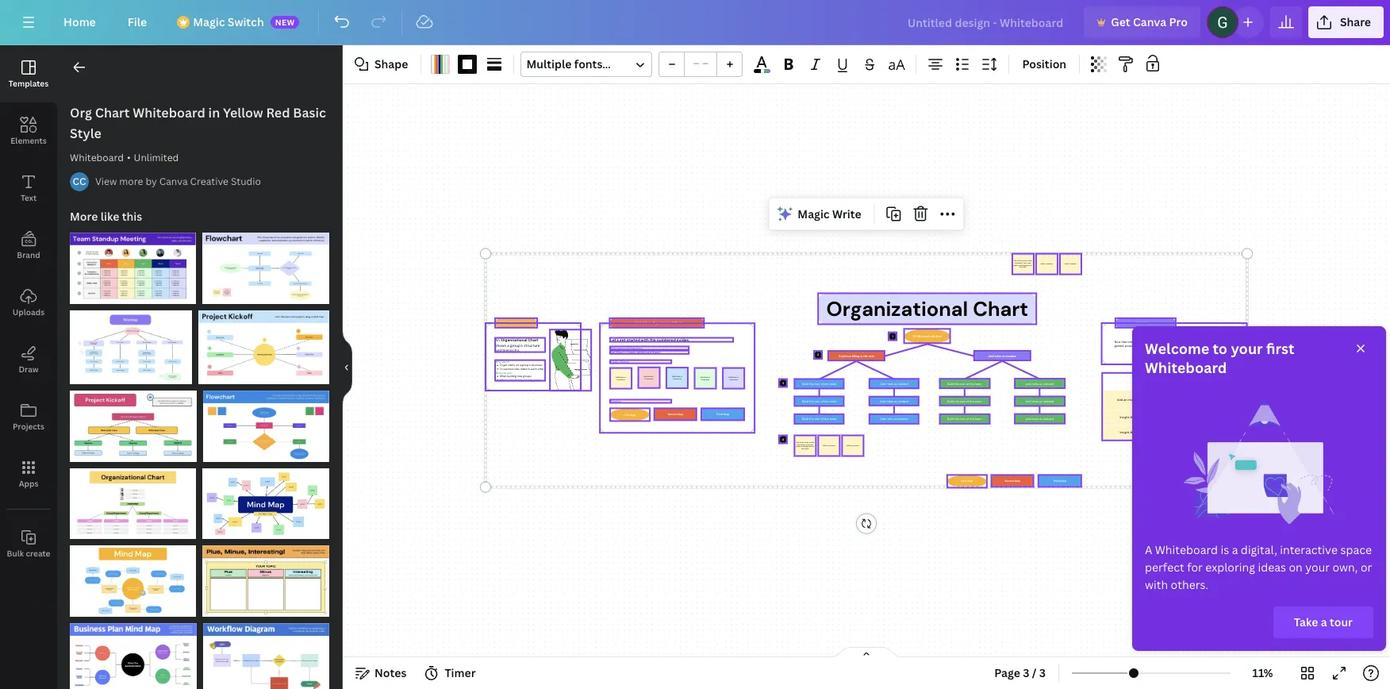 Task type: locate. For each thing, give the bounding box(es) containing it.
0 horizontal spatial create
[[26, 548, 50, 559]]

new
[[275, 17, 295, 28]]

your down interactive
[[1306, 560, 1331, 575]]

1 vertical spatial magic
[[798, 206, 830, 221]]

1 horizontal spatial with
[[1146, 577, 1169, 592]]

1 horizontal spatial 3
[[1040, 665, 1046, 680]]

your inside welcome to your first whiteboard
[[1232, 339, 1264, 358]]

hide image
[[342, 329, 352, 405]]

with left the
[[641, 337, 649, 342]]

1 horizontal spatial groups
[[534, 378, 542, 381]]

creative
[[190, 175, 229, 188]]

0 horizontal spatial with
[[641, 337, 649, 342]]

to up point
[[1213, 339, 1228, 358]]

magic switch
[[193, 14, 264, 29]]

1 horizontal spatial on
[[1290, 560, 1303, 575]]

elements
[[11, 135, 47, 146], [629, 346, 643, 350]]

1 vertical spatial on
[[1290, 560, 1303, 575]]

0 vertical spatial chart
[[95, 104, 130, 121]]

hierarchy.
[[503, 348, 520, 353]]

mind map brainstorm whiteboard in colorful style group
[[203, 459, 329, 539]]

Design title text field
[[895, 6, 1078, 38]]

1 horizontal spatial create
[[628, 350, 636, 354]]

0 horizontal spatial magic
[[193, 14, 225, 29]]

to down the see
[[504, 371, 507, 374]]

to
[[1213, 339, 1228, 358], [624, 350, 627, 354], [528, 367, 531, 370], [504, 371, 507, 374]]

1 vertical spatial notes
[[375, 665, 407, 680]]

structure up each
[[531, 363, 543, 367]]

style
[[70, 125, 102, 142]]

group
[[659, 52, 743, 77]]

insight for insight #3
[[1121, 431, 1130, 435]]

how
[[508, 367, 513, 370]]

project kickoff whiteboard in purple red basic style group
[[198, 301, 329, 384]]

chart inside an organizational chart shows a group's structure and hierarchy. sticky notes
[[528, 337, 539, 342]]

to down why
[[500, 363, 503, 367]]

an
[[495, 337, 500, 342]]

flowchart whiteboard in orange blue minimal lines style image
[[203, 391, 329, 462]]

canva
[[1134, 14, 1167, 29], [159, 175, 188, 188]]

canva left pro
[[1134, 14, 1167, 29]]

org
[[70, 104, 92, 121]]

multiple
[[527, 56, 572, 71]]

1 horizontal spatial magic
[[798, 206, 830, 221]]

a right is
[[1233, 542, 1239, 557]]

0 horizontal spatial chart
[[95, 104, 130, 121]]

1 horizontal spatial chart
[[528, 337, 539, 342]]

first
[[1267, 339, 1295, 358]]

magic
[[193, 14, 225, 29], [798, 206, 830, 221]]

structure down organizational
[[524, 342, 540, 347]]

sitemap whiteboard in green purple basic style image
[[70, 310, 192, 384]]

use these to create whiteboard magic!
[[611, 350, 661, 354]]

uploads
[[13, 306, 45, 318]]

1 vertical spatial canva
[[159, 175, 188, 188]]

brand
[[17, 249, 40, 260]]

1 horizontal spatial get
[[620, 337, 626, 342]]

0 vertical spatial elements
[[11, 135, 47, 146]]

existing
[[524, 378, 533, 381]]

0 vertical spatial insight
[[1121, 415, 1130, 419]]

0 vertical spatial group's
[[510, 342, 523, 347]]

magic for magic switch
[[193, 14, 225, 29]]

get right let's
[[620, 337, 626, 342]]

a left tour on the bottom right of page
[[1322, 614, 1328, 630]]

share
[[1341, 14, 1372, 29]]

insight #3
[[1121, 431, 1135, 435]]

templates
[[9, 78, 49, 89]]

insight left #2
[[1121, 415, 1130, 419]]

on up roles
[[516, 363, 519, 367]]

restructuring
[[507, 378, 523, 381]]

timer
[[445, 665, 476, 680]]

bulk
[[7, 548, 24, 559]]

1 vertical spatial group's
[[522, 363, 531, 367]]

1 vertical spatial insight
[[1121, 431, 1130, 435]]

a up relate
[[520, 363, 521, 367]]

group's up relate
[[522, 363, 531, 367]]

relate
[[521, 367, 527, 370]]

0 horizontal spatial get
[[504, 363, 507, 367]]

whiteboard up for
[[1156, 542, 1219, 557]]

share button
[[1309, 6, 1385, 38]]

notes
[[621, 360, 629, 364], [375, 665, 407, 680]]

0 vertical spatial structure
[[524, 342, 540, 347]]

get
[[620, 337, 626, 342], [504, 363, 507, 367]]

groups right existing
[[534, 378, 542, 381]]

#000000, #100f0d, #ffffff, #3ab85c, #8e77f8 image
[[754, 69, 771, 73]]

notes right sticky
[[621, 360, 629, 364]]

magic for magic write
[[798, 206, 830, 221]]

let's get started with the numbered guides.
[[611, 337, 690, 342]]

flowchart whiteboard in orange blue minimal lines style group
[[203, 381, 329, 462]]

your inside a whiteboard is a digital, interactive space perfect for exploring ideas on your own, or with others.
[[1306, 560, 1331, 575]]

with down the perfect
[[1146, 577, 1169, 592]]

create right bulk
[[26, 548, 50, 559]]

by
[[146, 175, 157, 188]]

roles
[[514, 367, 520, 370]]

on inside a whiteboard is a digital, interactive space perfect for exploring ideas on your own, or with others.
[[1290, 560, 1303, 575]]

0 vertical spatial with
[[641, 337, 649, 342]]

yellow
[[223, 104, 263, 121]]

more
[[70, 209, 98, 224]]

apps
[[19, 478, 38, 489]]

view more by canva creative studio button
[[95, 174, 261, 190]]

get up the see
[[504, 363, 507, 367]]

elements up use these to create whiteboard magic!
[[629, 346, 643, 350]]

when
[[495, 371, 503, 374], [500, 374, 507, 378], [500, 378, 507, 381]]

create down whiteboard elements in the bottom of the page
[[628, 350, 636, 354]]

file
[[128, 14, 147, 29]]

take a tour button
[[1274, 607, 1374, 638]]

canva inside button
[[1134, 14, 1167, 29]]

canva inside button
[[159, 175, 188, 188]]

multiple fonts… button
[[521, 52, 653, 77]]

1 horizontal spatial your
[[1306, 560, 1331, 575]]

0 vertical spatial to
[[500, 363, 503, 367]]

0 horizontal spatial on
[[516, 363, 519, 367]]

groups up existing
[[523, 374, 532, 378]]

0 vertical spatial your
[[1232, 339, 1264, 358]]

1 horizontal spatial notes
[[621, 360, 629, 364]]

to down whiteboard elements in the bottom of the page
[[624, 350, 627, 354]]

2 to from the top
[[500, 367, 503, 370]]

0 vertical spatial magic
[[193, 14, 225, 29]]

0 horizontal spatial elements
[[11, 135, 47, 146]]

0 horizontal spatial 3
[[1023, 665, 1030, 680]]

0 vertical spatial on
[[516, 363, 519, 367]]

in
[[208, 104, 220, 121]]

your left the first
[[1232, 339, 1264, 358]]

0 horizontal spatial your
[[1232, 339, 1264, 358]]

business plan mind map brainstorm whiteboard in blue red modern professional style group
[[70, 614, 196, 689]]

workflow diagram planning whiteboard in purple blue modern professional style image
[[203, 623, 329, 689]]

whiteboard inside org chart whiteboard in yellow red basic style
[[133, 104, 205, 121]]

show pages image
[[829, 646, 905, 659]]

whiteboard up the "view"
[[70, 151, 124, 164]]

1 vertical spatial create
[[26, 548, 50, 559]]

get canva pro button
[[1085, 6, 1201, 38]]

0 horizontal spatial notes
[[375, 665, 407, 680]]

more like this
[[70, 209, 142, 224]]

magic inside button
[[798, 206, 830, 221]]

let's
[[611, 337, 619, 342]]

groups
[[523, 374, 532, 378], [534, 378, 542, 381]]

chart
[[95, 104, 130, 121], [528, 337, 539, 342]]

magic!
[[653, 350, 661, 354]]

see
[[504, 367, 508, 370]]

0 horizontal spatial groups
[[523, 374, 532, 378]]

1 horizontal spatial elements
[[629, 346, 643, 350]]

0 vertical spatial notes
[[621, 360, 629, 364]]

0 horizontal spatial canva
[[159, 175, 188, 188]]

1 vertical spatial your
[[1306, 560, 1331, 575]]

add an insight
[[1118, 398, 1138, 402]]

why use it: to get clarity on a group's structure to see how roles relate to each other when to use: when building new groups when restructuring existing groups
[[495, 360, 544, 381]]

elements up the text button
[[11, 135, 47, 146]]

whiteboard left in
[[133, 104, 205, 121]]

templates button
[[0, 45, 57, 102]]

2 insight from the top
[[1121, 431, 1130, 435]]

3 left '/'
[[1023, 665, 1030, 680]]

chart right organizational
[[528, 337, 539, 342]]

use:
[[507, 371, 513, 374]]

insight
[[1121, 415, 1130, 419], [1121, 431, 1130, 435]]

1 insight from the top
[[1121, 415, 1130, 419]]

view
[[95, 175, 117, 188]]

mind map brainstorm whiteboard in colorful style image
[[203, 468, 329, 539]]

1 3 from the left
[[1023, 665, 1030, 680]]

unlimited
[[134, 151, 179, 164]]

take
[[1295, 614, 1319, 630]]

canva creative studio image
[[70, 172, 89, 191]]

insight for insight #2
[[1121, 415, 1130, 419]]

project kickoff team whiteboard in pink green trendy stickers style image
[[70, 391, 196, 462]]

2 3 from the left
[[1040, 665, 1046, 680]]

to left the see
[[500, 367, 503, 370]]

with
[[641, 337, 649, 342], [1146, 577, 1169, 592]]

bulk create button
[[0, 515, 57, 572]]

switch
[[228, 14, 264, 29]]

and
[[495, 348, 502, 353]]

project kickoff whiteboard in purple red basic style image
[[198, 310, 329, 384]]

whiteboard
[[133, 104, 205, 121], [70, 151, 124, 164], [611, 346, 628, 350], [1146, 358, 1228, 377], [1156, 542, 1219, 557]]

1 vertical spatial with
[[1146, 577, 1169, 592]]

insight left the #3
[[1121, 431, 1130, 435]]

canva right by
[[159, 175, 188, 188]]

magic inside main menu bar
[[193, 14, 225, 29]]

use
[[502, 360, 507, 363]]

whiteboard inside welcome to your first whiteboard
[[1146, 358, 1228, 377]]

magic left switch
[[193, 14, 225, 29]]

notes left the timer button
[[375, 665, 407, 680]]

1 vertical spatial to
[[500, 367, 503, 370]]

these
[[616, 350, 624, 354]]

1 horizontal spatial canva
[[1134, 14, 1167, 29]]

plus minus interesting education whiteboard in yellow orange green lined style group
[[203, 536, 329, 617]]

view more by canva creative studio
[[95, 175, 261, 188]]

flow chart whiteboard in red blue basic style image
[[202, 233, 329, 304]]

projects
[[13, 421, 44, 432]]

11%
[[1253, 665, 1274, 680]]

a whiteboard is a digital, interactive space perfect for exploring ideas on your own, or with others.
[[1146, 542, 1373, 592]]

group's
[[510, 342, 523, 347], [522, 363, 531, 367]]

3 right '/'
[[1040, 665, 1046, 680]]

1 vertical spatial structure
[[531, 363, 543, 367]]

chart right org
[[95, 104, 130, 121]]

1 vertical spatial get
[[504, 363, 507, 367]]

group's down organizational
[[510, 342, 523, 347]]

whiteboard up the "steps"
[[1146, 358, 1228, 377]]

on down interactive
[[1290, 560, 1303, 575]]

a up hierarchy.
[[507, 342, 509, 347]]

0 vertical spatial create
[[628, 350, 636, 354]]

1 vertical spatial chart
[[528, 337, 539, 342]]

remote meetings whiteboard in orange red basic style group
[[70, 223, 196, 304]]

chart inside org chart whiteboard in yellow red basic style
[[95, 104, 130, 121]]

on inside the why use it: to get clarity on a group's structure to see how roles relate to each other when to use: when building new groups when restructuring existing groups
[[516, 363, 519, 367]]

0 vertical spatial canva
[[1134, 14, 1167, 29]]

magic left "write"
[[798, 206, 830, 221]]



Task type: describe. For each thing, give the bounding box(es) containing it.
org chart flowchart whiteboard in yellow pink spaced color blocks style image
[[70, 468, 196, 539]]

#000000, #100f0d image
[[458, 55, 477, 74]]

perfect
[[1146, 560, 1185, 575]]

take a tour
[[1295, 614, 1354, 630]]

notes inside an organizational chart shows a group's structure and hierarchy. sticky notes
[[621, 360, 629, 364]]

multiple fonts…
[[527, 56, 611, 71]]

elements inside button
[[11, 135, 47, 146]]

workflow diagram planning whiteboard in purple blue modern professional style group
[[203, 614, 329, 689]]

other
[[538, 367, 544, 370]]

elements button
[[0, 102, 57, 160]]

an
[[1125, 398, 1128, 402]]

a inside a whiteboard is a digital, interactive space perfect for exploring ideas on your own, or with others.
[[1233, 542, 1239, 557]]

remote meetings whiteboard in orange red basic style image
[[70, 233, 196, 304]]

a inside an organizational chart shows a group's structure and hierarchy. sticky notes
[[507, 342, 509, 347]]

like
[[101, 209, 119, 224]]

write
[[833, 206, 862, 221]]

1 to from the top
[[500, 363, 503, 367]]

an image of a hand placing a sticky note on a whiteboard image
[[1146, 390, 1374, 542]]

with inside a whiteboard is a digital, interactive space perfect for exploring ideas on your own, or with others.
[[1146, 577, 1169, 592]]

is
[[1221, 542, 1230, 557]]

get inside the why use it: to get clarity on a group's structure to see how roles relate to each other when to use: when building new groups when restructuring existing groups
[[504, 363, 507, 367]]

fonts…
[[575, 56, 611, 71]]

to left each
[[528, 367, 531, 370]]

11% button
[[1238, 661, 1289, 686]]

shape
[[375, 56, 408, 71]]

started
[[627, 337, 640, 342]]

steps
[[1177, 378, 1188, 384]]

tour
[[1331, 614, 1354, 630]]

sitemap whiteboard in green purple basic style group
[[70, 301, 192, 384]]

business plan mind map brainstorm whiteboard in blue red modern professional style image
[[70, 623, 196, 689]]

home
[[64, 14, 96, 29]]

a inside the why use it: to get clarity on a group's structure to see how roles relate to each other when to use: when building new groups when restructuring existing groups
[[520, 363, 521, 367]]

position button
[[1017, 52, 1073, 77]]

position
[[1023, 56, 1067, 71]]

timer button
[[420, 661, 482, 686]]

building
[[507, 374, 517, 378]]

whiteboard up these
[[611, 346, 628, 350]]

notes inside button
[[375, 665, 407, 680]]

create inside button
[[26, 548, 50, 559]]

own,
[[1333, 560, 1359, 575]]

basic
[[293, 104, 326, 121]]

add
[[1118, 398, 1124, 402]]

plus minus interesting education whiteboard in yellow orange green lined style image
[[203, 546, 329, 617]]

brand button
[[0, 217, 57, 274]]

an organizational chart shows a group's structure and hierarchy. sticky notes
[[495, 337, 629, 364]]

side panel tab list
[[0, 45, 57, 572]]

pro
[[1170, 14, 1188, 29]]

guides.
[[677, 337, 690, 342]]

– – number field
[[690, 56, 712, 74]]

it:
[[507, 360, 510, 363]]

home link
[[51, 6, 109, 38]]

main menu bar
[[0, 0, 1391, 45]]

text button
[[0, 160, 57, 217]]

magic write button
[[773, 201, 868, 226]]

flow chart whiteboard in red blue basic style group
[[202, 223, 329, 304]]

structure inside the why use it: to get clarity on a group's structure to see how roles relate to each other when to use: when building new groups when restructuring existing groups
[[531, 363, 543, 367]]

apps button
[[0, 445, 57, 503]]

shape button
[[349, 52, 415, 77]]

welcome to your first whiteboard
[[1146, 339, 1295, 377]]

uploads button
[[0, 274, 57, 331]]

whiteboard
[[637, 350, 652, 354]]

next steps point person
[[1166, 378, 1237, 384]]

#d7daff, #ffffff, #ffb001, #f4592f, #8e77f8, #100f0d, #35a1f4, #3ab85c, #fff5c3, #bfe4ff, #d5fddb, #ffccd2, transparent image
[[431, 55, 450, 74]]

page
[[995, 665, 1021, 680]]

ideas
[[1259, 560, 1287, 575]]

clarity
[[508, 363, 516, 367]]

get
[[1112, 14, 1131, 29]]

interactive
[[1281, 542, 1338, 557]]

1 vertical spatial elements
[[629, 346, 643, 350]]

exploring
[[1206, 560, 1256, 575]]

whiteboard elements
[[611, 346, 643, 350]]

text
[[21, 192, 37, 203]]

mind map whiteboard in blue and yellow simple brainstorm style image
[[70, 546, 196, 617]]

studio
[[231, 175, 261, 188]]

org chart flowchart whiteboard in yellow pink spaced color blocks style group
[[70, 459, 196, 539]]

structure inside an organizational chart shows a group's structure and hierarchy. sticky notes
[[524, 342, 540, 347]]

file button
[[115, 6, 160, 38]]

a
[[1146, 542, 1153, 557]]

numbered
[[657, 337, 676, 342]]

use
[[611, 350, 615, 354]]

magic write
[[798, 206, 862, 221]]

group's inside the why use it: to get clarity on a group's structure to see how roles relate to each other when to use: when building new groups when restructuring existing groups
[[522, 363, 531, 367]]

whiteboard inside a whiteboard is a digital, interactive space perfect for exploring ideas on your own, or with others.
[[1156, 542, 1219, 557]]

group's inside an organizational chart shows a group's structure and hierarchy. sticky notes
[[510, 342, 523, 347]]

bulk create
[[7, 548, 50, 559]]

mind map whiteboard in blue and yellow simple brainstorm style group
[[70, 536, 196, 617]]

projects button
[[0, 388, 57, 445]]

canva creative studio element
[[70, 172, 89, 191]]

org chart whiteboard in yellow red basic style
[[70, 104, 326, 142]]

to inside welcome to your first whiteboard
[[1213, 339, 1228, 358]]

page 3 / 3
[[995, 665, 1046, 680]]

draw
[[19, 364, 39, 375]]

#2
[[1131, 415, 1135, 419]]

canva assistant image
[[1345, 610, 1364, 630]]

person
[[1223, 378, 1237, 384]]

point
[[1212, 378, 1222, 384]]

sticky
[[611, 360, 620, 364]]

or
[[1361, 560, 1373, 575]]

new
[[518, 374, 523, 378]]

digital,
[[1242, 542, 1278, 557]]

notes button
[[349, 661, 413, 686]]

space
[[1341, 542, 1373, 557]]

page 3 / 3 button
[[989, 661, 1053, 686]]

the
[[650, 337, 656, 342]]

project kickoff team whiteboard in pink green trendy stickers style group
[[70, 381, 196, 462]]

draw button
[[0, 331, 57, 388]]

a inside button
[[1322, 614, 1328, 630]]

0 vertical spatial get
[[620, 337, 626, 342]]



Task type: vqa. For each thing, say whether or not it's contained in the screenshot.
5.0S to the bottom
no



